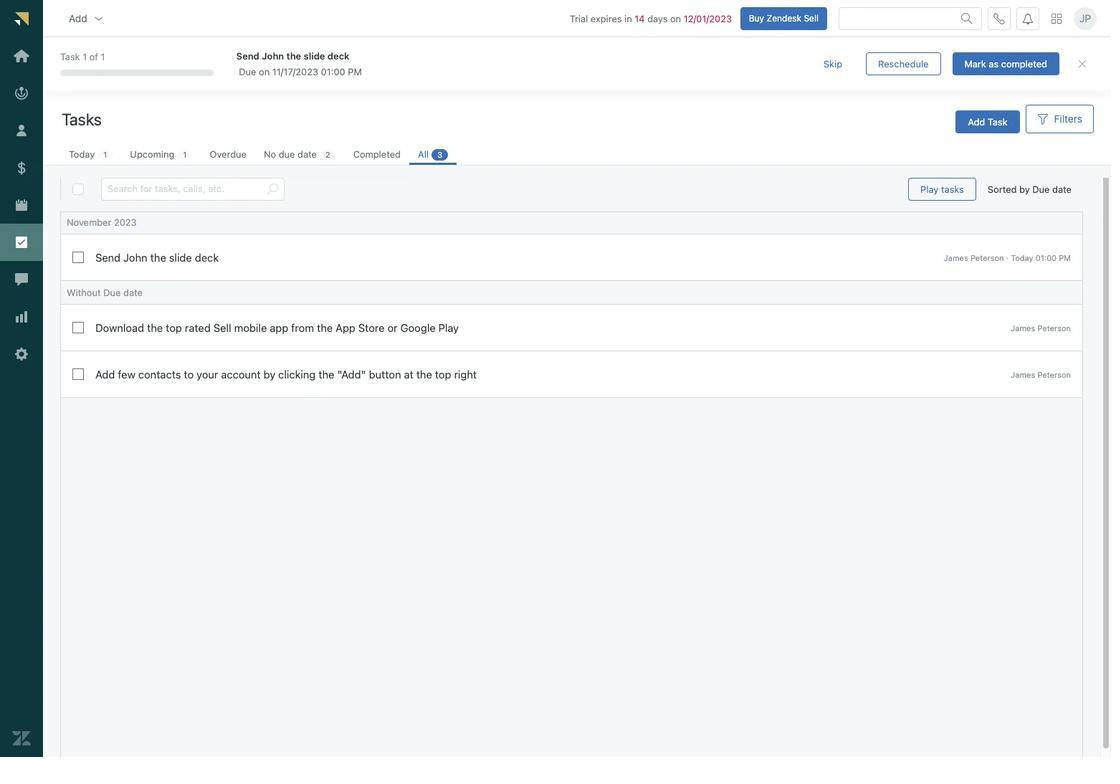 Task type: vqa. For each thing, say whether or not it's contained in the screenshot.
the James within the Ownership James Peterson
no



Task type: describe. For each thing, give the bounding box(es) containing it.
check box image for send john the slide deck
[[72, 252, 84, 263]]

deck for send john the slide deck due on 11/17/2023 01:00 pm
[[328, 50, 350, 61]]

the inside send john the slide deck due on 11/17/2023 01:00 pm
[[287, 50, 301, 61]]

send john the slide deck
[[95, 251, 219, 264]]

jp
[[1080, 12, 1092, 24]]

0 vertical spatial on
[[670, 13, 681, 24]]

november
[[67, 217, 111, 228]]

trial
[[570, 13, 588, 24]]

sorted
[[988, 183, 1017, 195]]

2023
[[114, 217, 137, 228]]

zendesk products image
[[1052, 13, 1062, 23]]

buy zendesk sell
[[749, 13, 819, 23]]

contacts
[[138, 368, 181, 381]]

download
[[95, 321, 144, 334]]

sorted by due date
[[988, 183, 1072, 195]]

send for send john the slide deck due on 11/17/2023 01:00 pm
[[236, 50, 259, 61]]

0 horizontal spatial sell
[[214, 321, 231, 334]]

clicking
[[278, 368, 316, 381]]

peterson for add few contacts to your account by clicking the "add" button at the top right
[[1038, 370, 1071, 379]]

1 left of on the left of page
[[83, 51, 87, 63]]

1 horizontal spatial top
[[435, 368, 451, 381]]

0 vertical spatial peterson
[[971, 253, 1004, 262]]

tasks
[[941, 183, 964, 195]]

download the top rated sell mobile app from the app store or google play
[[95, 321, 459, 334]]

add for add task
[[968, 116, 985, 127]]

as
[[989, 58, 999, 69]]

trial expires in 14 days on 12/01/2023
[[570, 13, 732, 24]]

bell image
[[1023, 13, 1034, 24]]

days
[[648, 13, 668, 24]]

overdue
[[210, 148, 247, 160]]

on inside send john the slide deck due on 11/17/2023 01:00 pm
[[259, 66, 270, 77]]

14
[[635, 13, 645, 24]]

1 horizontal spatial search image
[[962, 13, 973, 24]]

app
[[336, 321, 356, 334]]

john for send john the slide deck
[[123, 251, 148, 264]]

sell inside buy zendesk sell button
[[804, 13, 819, 23]]

due inside send john the slide deck due on 11/17/2023 01:00 pm
[[239, 66, 256, 77]]

few
[[118, 368, 136, 381]]

all
[[418, 148, 429, 160]]

add button
[[57, 4, 116, 33]]

your
[[197, 368, 218, 381]]

zendesk
[[767, 13, 802, 23]]

slide for send john the slide deck due on 11/17/2023 01:00 pm
[[304, 50, 325, 61]]

right
[[454, 368, 477, 381]]

slide for send john the slide deck
[[169, 251, 192, 264]]

to
[[184, 368, 194, 381]]

november 2023
[[67, 217, 137, 228]]

2 horizontal spatial date
[[1053, 183, 1072, 195]]

zendesk image
[[12, 729, 31, 748]]

rated
[[185, 321, 211, 334]]

cancel image
[[1077, 58, 1088, 70]]

completed
[[1002, 58, 1048, 69]]

store
[[358, 321, 385, 334]]

check box image
[[72, 369, 84, 380]]

Search for tasks, calls, etc. field
[[108, 179, 261, 200]]

0 horizontal spatial top
[[166, 321, 182, 334]]

send john the slide deck due on 11/17/2023 01:00 pm
[[236, 50, 362, 77]]

skip
[[824, 58, 843, 69]]

1 right of on the left of page
[[101, 51, 105, 63]]

james peterson · today 01:00 pm
[[944, 253, 1071, 262]]

peterson for download the top rated sell mobile app from the app store or google play
[[1038, 323, 1071, 333]]



Task type: locate. For each thing, give the bounding box(es) containing it.
1 vertical spatial on
[[259, 66, 270, 77]]

top left rated
[[166, 321, 182, 334]]

1 vertical spatial john
[[123, 251, 148, 264]]

1 vertical spatial 01:00
[[1036, 253, 1057, 262]]

01:00
[[321, 66, 345, 77], [1036, 253, 1057, 262]]

1 horizontal spatial due
[[239, 66, 256, 77]]

task left of on the left of page
[[60, 51, 80, 63]]

mark
[[965, 58, 986, 69]]

1 horizontal spatial sell
[[804, 13, 819, 23]]

2 vertical spatial james
[[1011, 370, 1036, 379]]

sell right zendesk
[[804, 13, 819, 23]]

0 horizontal spatial search image
[[267, 184, 278, 195]]

add for add few contacts to your account by clicking the "add" button at the top right
[[95, 368, 115, 381]]

sell right rated
[[214, 321, 231, 334]]

james
[[944, 253, 969, 262], [1011, 323, 1036, 333], [1011, 370, 1036, 379]]

1 james peterson from the top
[[1011, 323, 1071, 333]]

account
[[221, 368, 261, 381]]

0 vertical spatial sell
[[804, 13, 819, 23]]

0 horizontal spatial deck
[[195, 251, 219, 264]]

0 vertical spatial by
[[1020, 183, 1030, 195]]

search image down no
[[267, 184, 278, 195]]

01:00 right the ·
[[1036, 253, 1057, 262]]

check box image down without
[[72, 322, 84, 333]]

james peterson for download the top rated sell mobile app from the app store or google play
[[1011, 323, 1071, 333]]

0 vertical spatial deck
[[328, 50, 350, 61]]

deck for send john the slide deck
[[195, 251, 219, 264]]

today down tasks
[[69, 148, 95, 160]]

john up '11/17/2023'
[[262, 50, 284, 61]]

no due date
[[264, 148, 317, 160]]

2 horizontal spatial due
[[1033, 183, 1050, 195]]

1 vertical spatial search image
[[267, 184, 278, 195]]

due right without
[[103, 287, 121, 298]]

app
[[270, 321, 288, 334]]

due
[[239, 66, 256, 77], [1033, 183, 1050, 195], [103, 287, 121, 298]]

send john the slide deck link
[[236, 49, 786, 62]]

date right sorted
[[1053, 183, 1072, 195]]

or
[[388, 321, 398, 334]]

0 vertical spatial top
[[166, 321, 182, 334]]

today right the ·
[[1011, 253, 1034, 262]]

0 horizontal spatial on
[[259, 66, 270, 77]]

upcoming
[[130, 148, 174, 160]]

check box image for download the top rated sell mobile app from the app store or google play
[[72, 322, 84, 333]]

1 vertical spatial james
[[1011, 323, 1036, 333]]

add left few
[[95, 368, 115, 381]]

12/01/2023
[[684, 13, 732, 24]]

0 vertical spatial slide
[[304, 50, 325, 61]]

slide inside send john the slide deck due on 11/17/2023 01:00 pm
[[304, 50, 325, 61]]

0 vertical spatial task
[[60, 51, 80, 63]]

1 vertical spatial task
[[988, 116, 1008, 127]]

slide
[[304, 50, 325, 61], [169, 251, 192, 264]]

mobile
[[234, 321, 267, 334]]

slide down search for tasks, calls, etc. "field"
[[169, 251, 192, 264]]

button
[[369, 368, 401, 381]]

add task
[[968, 116, 1008, 127]]

at
[[404, 368, 414, 381]]

0 vertical spatial search image
[[962, 13, 973, 24]]

·
[[1006, 253, 1009, 262]]

1 vertical spatial james peterson
[[1011, 370, 1071, 379]]

deck inside send john the slide deck due on 11/17/2023 01:00 pm
[[328, 50, 350, 61]]

send inside send john the slide deck due on 11/17/2023 01:00 pm
[[236, 50, 259, 61]]

1 vertical spatial send
[[95, 251, 121, 264]]

1 left upcoming
[[103, 150, 107, 159]]

11/17/2023
[[272, 66, 318, 77]]

"add"
[[337, 368, 366, 381]]

slide up '11/17/2023'
[[304, 50, 325, 61]]

on right days at the top right of the page
[[670, 13, 681, 24]]

3
[[437, 150, 442, 159]]

1 vertical spatial deck
[[195, 251, 219, 264]]

1 horizontal spatial john
[[262, 50, 284, 61]]

1 horizontal spatial slide
[[304, 50, 325, 61]]

0 vertical spatial add
[[69, 12, 87, 24]]

1 horizontal spatial play
[[921, 183, 939, 195]]

mark as completed button
[[953, 52, 1060, 75]]

play tasks
[[921, 183, 964, 195]]

james peterson for add few contacts to your account by clicking the "add" button at the top right
[[1011, 370, 1071, 379]]

play right google
[[439, 321, 459, 334]]

of
[[89, 51, 98, 63]]

reschedule
[[878, 58, 929, 69]]

john down 2023
[[123, 251, 148, 264]]

2 vertical spatial add
[[95, 368, 115, 381]]

play
[[921, 183, 939, 195], [439, 321, 459, 334]]

add left chevron down image
[[69, 12, 87, 24]]

0 horizontal spatial by
[[264, 368, 276, 381]]

0 horizontal spatial john
[[123, 251, 148, 264]]

expires
[[591, 13, 622, 24]]

0 horizontal spatial add
[[69, 12, 87, 24]]

john
[[262, 50, 284, 61], [123, 251, 148, 264]]

1 horizontal spatial pm
[[1059, 253, 1071, 262]]

on
[[670, 13, 681, 24], [259, 66, 270, 77]]

add inside add "button"
[[69, 12, 87, 24]]

2 vertical spatial date
[[123, 287, 143, 298]]

01:00 right '11/17/2023'
[[321, 66, 345, 77]]

2 vertical spatial due
[[103, 287, 121, 298]]

pm right '11/17/2023'
[[348, 66, 362, 77]]

1 vertical spatial due
[[1033, 183, 1050, 195]]

in
[[625, 13, 632, 24]]

add
[[69, 12, 87, 24], [968, 116, 985, 127], [95, 368, 115, 381]]

0 vertical spatial today
[[69, 148, 95, 160]]

on left '11/17/2023'
[[259, 66, 270, 77]]

1 horizontal spatial task
[[988, 116, 1008, 127]]

james peterson
[[1011, 323, 1071, 333], [1011, 370, 1071, 379]]

task down as
[[988, 116, 1008, 127]]

01:00 inside send john the slide deck due on 11/17/2023 01:00 pm
[[321, 66, 345, 77]]

0 vertical spatial date
[[298, 148, 317, 160]]

task inside "button"
[[988, 116, 1008, 127]]

date up the download
[[123, 287, 143, 298]]

john inside send john the slide deck due on 11/17/2023 01:00 pm
[[262, 50, 284, 61]]

1 horizontal spatial on
[[670, 13, 681, 24]]

due left '11/17/2023'
[[239, 66, 256, 77]]

1 right upcoming
[[183, 150, 187, 159]]

sell
[[804, 13, 819, 23], [214, 321, 231, 334]]

mark as completed
[[965, 58, 1048, 69]]

0 horizontal spatial today
[[69, 148, 95, 160]]

completed
[[353, 148, 401, 160]]

add down the mark on the top right of page
[[968, 116, 985, 127]]

without
[[67, 287, 101, 298]]

add for add
[[69, 12, 87, 24]]

filters button
[[1026, 105, 1094, 133]]

0 horizontal spatial due
[[103, 287, 121, 298]]

james for add few contacts to your account by clicking the "add" button at the top right
[[1011, 370, 1036, 379]]

2 vertical spatial peterson
[[1038, 370, 1071, 379]]

1 vertical spatial today
[[1011, 253, 1034, 262]]

add inside add task "button"
[[968, 116, 985, 127]]

no
[[264, 148, 276, 160]]

skip button
[[812, 52, 855, 75]]

buy zendesk sell button
[[740, 7, 827, 30]]

0 horizontal spatial play
[[439, 321, 459, 334]]

by right sorted
[[1020, 183, 1030, 195]]

1 horizontal spatial deck
[[328, 50, 350, 61]]

1 check box image from the top
[[72, 252, 84, 263]]

date for without due date
[[123, 287, 143, 298]]

send for send john the slide deck
[[95, 251, 121, 264]]

1 vertical spatial top
[[435, 368, 451, 381]]

2 james peterson from the top
[[1011, 370, 1071, 379]]

play left tasks
[[921, 183, 939, 195]]

1 vertical spatial slide
[[169, 251, 192, 264]]

task 1 of 1
[[60, 51, 105, 63]]

by left the clicking on the left of the page
[[264, 368, 276, 381]]

1 horizontal spatial send
[[236, 50, 259, 61]]

1 vertical spatial add
[[968, 116, 985, 127]]

today
[[69, 148, 95, 160], [1011, 253, 1034, 262]]

0 vertical spatial james peterson
[[1011, 323, 1071, 333]]

filters
[[1054, 113, 1083, 125]]

due
[[279, 148, 295, 160]]

calls image
[[994, 13, 1005, 24]]

2 horizontal spatial add
[[968, 116, 985, 127]]

pm inside send john the slide deck due on 11/17/2023 01:00 pm
[[348, 66, 362, 77]]

1 vertical spatial date
[[1053, 183, 1072, 195]]

1 vertical spatial by
[[264, 368, 276, 381]]

deck
[[328, 50, 350, 61], [195, 251, 219, 264]]

1 vertical spatial check box image
[[72, 322, 84, 333]]

top
[[166, 321, 182, 334], [435, 368, 451, 381]]

play inside button
[[921, 183, 939, 195]]

buy
[[749, 13, 764, 23]]

0 horizontal spatial task
[[60, 51, 80, 63]]

1 horizontal spatial date
[[298, 148, 317, 160]]

0 vertical spatial 01:00
[[321, 66, 345, 77]]

1 horizontal spatial today
[[1011, 253, 1034, 262]]

2
[[326, 150, 330, 159]]

0 horizontal spatial 01:00
[[321, 66, 345, 77]]

without due date
[[67, 287, 143, 298]]

1 vertical spatial pm
[[1059, 253, 1071, 262]]

1
[[83, 51, 87, 63], [101, 51, 105, 63], [103, 150, 107, 159], [183, 150, 187, 159]]

0 vertical spatial james
[[944, 253, 969, 262]]

task
[[60, 51, 80, 63], [988, 116, 1008, 127]]

search image
[[962, 13, 973, 24], [267, 184, 278, 195]]

1 horizontal spatial 01:00
[[1036, 253, 1057, 262]]

date
[[298, 148, 317, 160], [1053, 183, 1072, 195], [123, 287, 143, 298]]

check box image up without
[[72, 252, 84, 263]]

1 horizontal spatial by
[[1020, 183, 1030, 195]]

due right sorted
[[1033, 183, 1050, 195]]

0 horizontal spatial pm
[[348, 66, 362, 77]]

pm
[[348, 66, 362, 77], [1059, 253, 1071, 262]]

tasks
[[62, 109, 102, 129]]

1 vertical spatial peterson
[[1038, 323, 1071, 333]]

date right 'due'
[[298, 148, 317, 160]]

date for no due date
[[298, 148, 317, 160]]

from
[[291, 321, 314, 334]]

by
[[1020, 183, 1030, 195], [264, 368, 276, 381]]

1 horizontal spatial add
[[95, 368, 115, 381]]

0 horizontal spatial date
[[123, 287, 143, 298]]

add few contacts to your account by clicking the "add" button at the top right
[[95, 368, 477, 381]]

peterson
[[971, 253, 1004, 262], [1038, 323, 1071, 333], [1038, 370, 1071, 379]]

search image left calls icon
[[962, 13, 973, 24]]

0 vertical spatial play
[[921, 183, 939, 195]]

0 vertical spatial send
[[236, 50, 259, 61]]

play tasks button
[[909, 178, 977, 201]]

0 vertical spatial check box image
[[72, 252, 84, 263]]

reschedule button
[[866, 52, 941, 75]]

2 check box image from the top
[[72, 322, 84, 333]]

0 horizontal spatial send
[[95, 251, 121, 264]]

google
[[401, 321, 436, 334]]

check box image
[[72, 252, 84, 263], [72, 322, 84, 333]]

1 vertical spatial sell
[[214, 321, 231, 334]]

send
[[236, 50, 259, 61], [95, 251, 121, 264]]

pm right the ·
[[1059, 253, 1071, 262]]

1 vertical spatial play
[[439, 321, 459, 334]]

0 horizontal spatial slide
[[169, 251, 192, 264]]

john for send john the slide deck due on 11/17/2023 01:00 pm
[[262, 50, 284, 61]]

add task button
[[956, 110, 1020, 133]]

the
[[287, 50, 301, 61], [150, 251, 166, 264], [147, 321, 163, 334], [317, 321, 333, 334], [319, 368, 335, 381], [416, 368, 432, 381]]

0 vertical spatial pm
[[348, 66, 362, 77]]

0 vertical spatial due
[[239, 66, 256, 77]]

james for download the top rated sell mobile app from the app store or google play
[[1011, 323, 1036, 333]]

top left right
[[435, 368, 451, 381]]

jp button
[[1074, 7, 1097, 30]]

0 vertical spatial john
[[262, 50, 284, 61]]

chevron down image
[[93, 13, 105, 24]]



